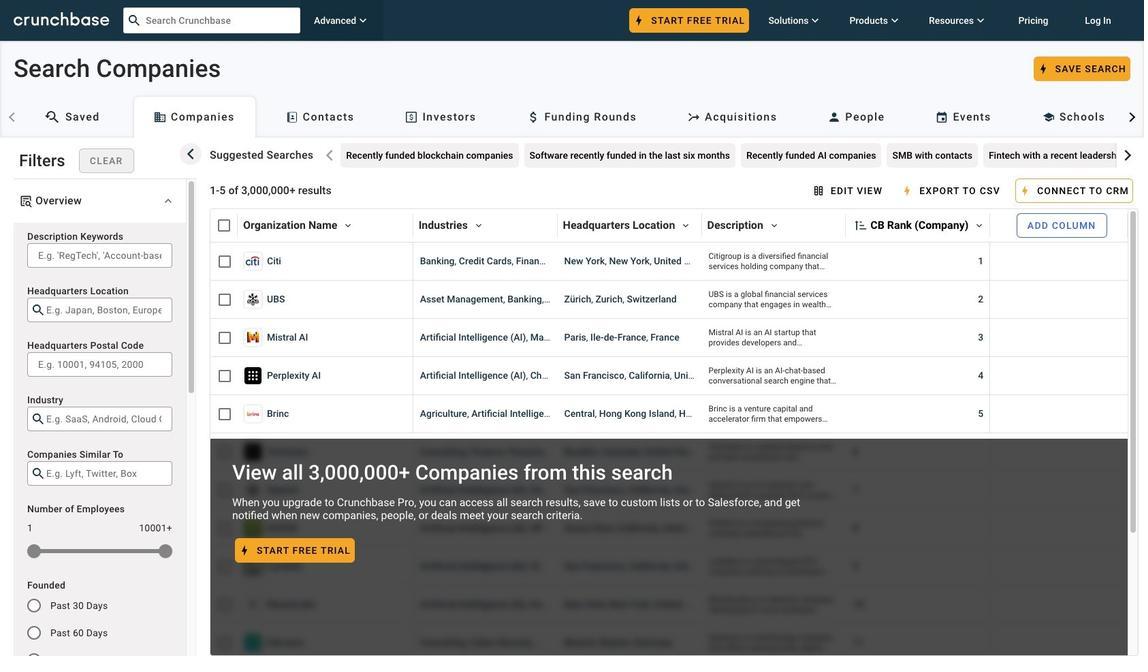 Task type: describe. For each thing, give the bounding box(es) containing it.
E.g. 'RegTech', 'Account-based Marketing', 'Account-based Selling'  field
[[38, 247, 161, 264]]

1 column settings image from the left
[[764, 215, 786, 236]]

mistral ai logo image
[[245, 329, 262, 346]]

E.g. 10001, 94105, 2000 field
[[38, 356, 161, 373]]

citi logo image
[[245, 253, 262, 270]]

ubs logo image
[[245, 291, 262, 308]]

2 column settings image from the left
[[969, 215, 991, 236]]

1 column settings image from the left
[[338, 215, 359, 236]]

3 column settings image from the left
[[675, 215, 697, 236]]

E.g. Japan, Boston, Europe field
[[46, 302, 161, 318]]



Task type: locate. For each thing, give the bounding box(es) containing it.
option group
[[18, 589, 172, 656]]

column settings image
[[764, 215, 786, 236], [969, 215, 991, 236]]

region
[[14, 223, 186, 656]]

E.g. Lyft, Twitter, Box field
[[46, 465, 161, 482]]

brinc logo image
[[245, 405, 262, 422]]

2 horizontal spatial column settings image
[[675, 215, 697, 236]]

0 horizontal spatial column settings image
[[338, 215, 359, 236]]

2 column settings image from the left
[[468, 215, 490, 236]]

None field
[[27, 407, 172, 431]]

Search Crunchbase field
[[123, 7, 300, 33]]

E.g. SaaS, Android, Cloud Computing, Medical Device text field
[[46, 411, 161, 427]]

column settings image
[[338, 215, 359, 236], [468, 215, 490, 236], [675, 215, 697, 236]]

0 horizontal spatial column settings image
[[764, 215, 786, 236]]

tab list
[[0, 91, 1145, 138]]

1 horizontal spatial column settings image
[[969, 215, 991, 236]]

perplexity ai logo image
[[245, 367, 262, 384]]

1 horizontal spatial column settings image
[[468, 215, 490, 236]]



Task type: vqa. For each thing, say whether or not it's contained in the screenshot.
Export
no



